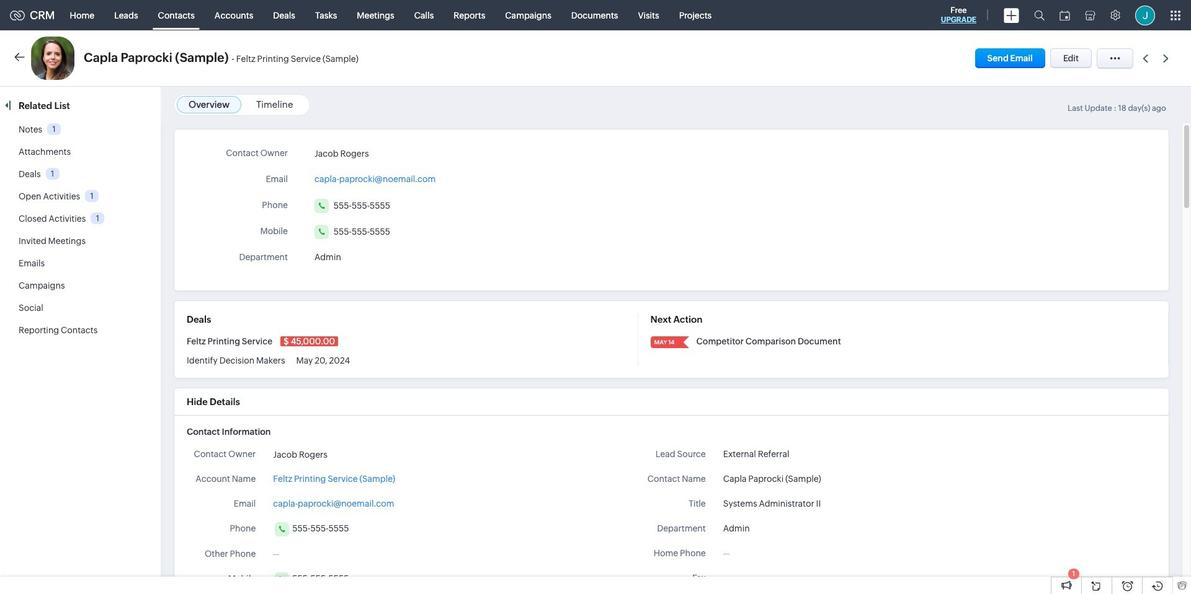 Task type: describe. For each thing, give the bounding box(es) containing it.
logo image
[[10, 10, 25, 20]]

next record image
[[1163, 54, 1171, 62]]

profile image
[[1135, 5, 1155, 25]]

create menu image
[[1004, 8, 1019, 23]]

search image
[[1034, 10, 1045, 20]]



Task type: locate. For each thing, give the bounding box(es) containing it.
create menu element
[[996, 0, 1027, 30]]

search element
[[1027, 0, 1052, 30]]

previous record image
[[1143, 54, 1148, 62]]

calendar image
[[1060, 10, 1070, 20]]

profile element
[[1128, 0, 1163, 30]]



Task type: vqa. For each thing, say whether or not it's contained in the screenshot.
IS
no



